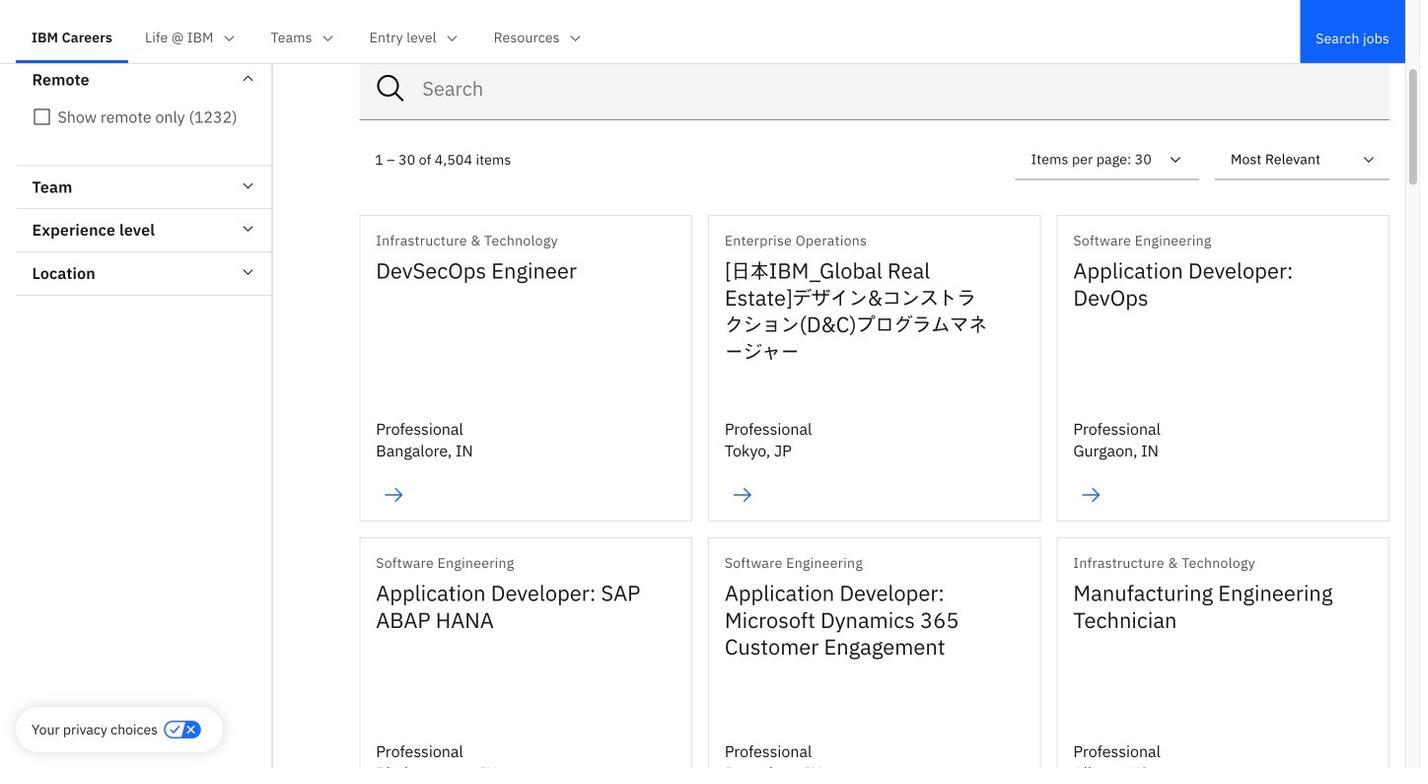 Task type: vqa. For each thing, say whether or not it's contained in the screenshot.
let's talk element
no



Task type: locate. For each thing, give the bounding box(es) containing it.
your privacy choices element
[[32, 719, 158, 741]]



